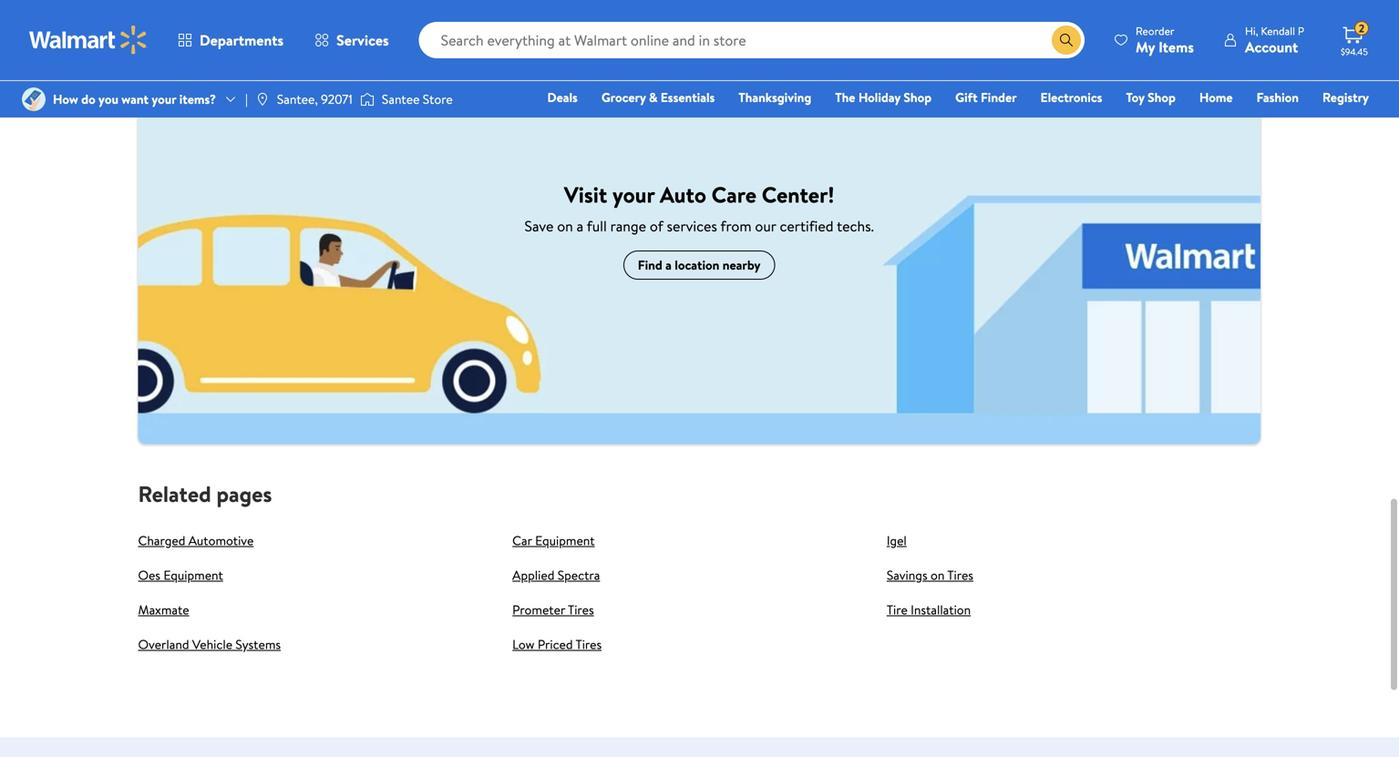 Task type: describe. For each thing, give the bounding box(es) containing it.
Search search field
[[419, 22, 1085, 58]]

store
[[423, 90, 453, 108]]

departments
[[200, 30, 284, 50]]

toy shop
[[1126, 88, 1176, 106]]

p
[[1298, 23, 1305, 39]]

1 vertical spatial on
[[931, 567, 945, 585]]

installation
[[911, 602, 971, 619]]

automotive
[[188, 532, 254, 550]]

range
[[611, 216, 646, 236]]

oes
[[138, 567, 160, 585]]

the holiday shop
[[835, 88, 932, 106]]

tire installation
[[887, 602, 971, 619]]

oes equipment link
[[138, 567, 223, 585]]

center!
[[762, 179, 835, 210]]

priced
[[538, 636, 573, 654]]

home link
[[1192, 88, 1241, 107]]

savings on tires link
[[887, 567, 974, 585]]

find a location nearby
[[638, 256, 761, 274]]

how
[[53, 90, 78, 108]]

prometer
[[513, 602, 565, 619]]

santee store
[[382, 90, 453, 108]]

charged
[[138, 532, 185, 550]]

igel
[[887, 532, 907, 550]]

one debit link
[[1222, 113, 1300, 133]]

you
[[99, 90, 118, 108]]

care
[[712, 179, 757, 210]]

systems
[[236, 636, 281, 654]]

oes equipment
[[138, 567, 223, 585]]

registry one debit
[[1230, 88, 1369, 132]]

the holiday shop link
[[827, 88, 940, 107]]

low priced tires link
[[513, 636, 602, 654]]

kendall
[[1261, 23, 1296, 39]]

gift finder link
[[947, 88, 1025, 107]]

equipment for oes equipment
[[164, 567, 223, 585]]

services
[[667, 216, 717, 236]]

fashion link
[[1249, 88, 1307, 107]]

find a location nearby link
[[623, 251, 775, 280]]

deals
[[547, 88, 578, 106]]

pages
[[217, 479, 272, 510]]

charged automotive link
[[138, 532, 254, 550]]

toy
[[1126, 88, 1145, 106]]

tire installation link
[[887, 602, 971, 619]]

low priced tires
[[513, 636, 602, 654]]

1 horizontal spatial a
[[666, 256, 672, 274]]

reorder my items
[[1136, 23, 1194, 57]]

of
[[650, 216, 663, 236]]

spectra
[[558, 567, 600, 585]]

electronics
[[1041, 88, 1103, 106]]

our
[[755, 216, 776, 236]]

Walmart Site-Wide search field
[[419, 22, 1085, 58]]

car equipment link
[[513, 532, 595, 550]]

grocery & essentials
[[602, 88, 715, 106]]

visit your auto care center! save on a full range of services from our certified techs.
[[525, 179, 874, 236]]

electronics link
[[1033, 88, 1111, 107]]

1 shop from the left
[[904, 88, 932, 106]]

santee
[[382, 90, 420, 108]]

from
[[721, 216, 752, 236]]

maxmate
[[138, 602, 189, 619]]

walmart+ link
[[1307, 113, 1378, 133]]

holiday
[[859, 88, 901, 106]]

low
[[513, 636, 535, 654]]

 image for santee, 92071
[[255, 92, 270, 107]]

registry link
[[1315, 88, 1378, 107]]

reorder
[[1136, 23, 1175, 39]]



Task type: locate. For each thing, give the bounding box(es) containing it.
overland vehicle systems link
[[138, 636, 281, 654]]

1 horizontal spatial equipment
[[535, 532, 595, 550]]

the
[[835, 88, 856, 106]]

search icon image
[[1060, 33, 1074, 47]]

find
[[638, 256, 663, 274]]

your right want at the top left
[[152, 90, 176, 108]]

1 horizontal spatial  image
[[255, 92, 270, 107]]

 image for how do you want your items?
[[22, 88, 46, 111]]

services
[[337, 30, 389, 50]]

essentials
[[661, 88, 715, 106]]

0 horizontal spatial shop
[[904, 88, 932, 106]]

0 horizontal spatial equipment
[[164, 567, 223, 585]]

 image left how
[[22, 88, 46, 111]]

on
[[557, 216, 573, 236], [931, 567, 945, 585]]

a left full
[[577, 216, 584, 236]]

0 vertical spatial tires
[[948, 567, 974, 585]]

on right save on the left top
[[557, 216, 573, 236]]

0 vertical spatial your
[[152, 90, 176, 108]]

 image right |
[[255, 92, 270, 107]]

0 vertical spatial a
[[577, 216, 584, 236]]

tires down "spectra"
[[568, 602, 594, 619]]

registry
[[1323, 88, 1369, 106]]

applied spectra
[[513, 567, 600, 585]]

0 vertical spatial on
[[557, 216, 573, 236]]

equipment down charged automotive
[[164, 567, 223, 585]]

want
[[121, 90, 149, 108]]

1 horizontal spatial on
[[931, 567, 945, 585]]

|
[[245, 90, 248, 108]]

deals link
[[539, 88, 586, 107]]

santee,
[[277, 90, 318, 108]]

certified
[[780, 216, 834, 236]]

vehicle
[[192, 636, 233, 654]]

0 vertical spatial equipment
[[535, 532, 595, 550]]

tires for on
[[948, 567, 974, 585]]

&
[[649, 88, 658, 106]]

do
[[81, 90, 95, 108]]

equipment
[[535, 532, 595, 550], [164, 567, 223, 585]]

 image
[[360, 90, 375, 108]]

auto
[[660, 179, 707, 210]]

save
[[525, 216, 554, 236]]

on inside visit your auto care center! save on a full range of services from our certified techs.
[[557, 216, 573, 236]]

thanksgiving link
[[731, 88, 820, 107]]

my
[[1136, 37, 1155, 57]]

1 vertical spatial equipment
[[164, 567, 223, 585]]

 image
[[22, 88, 46, 111], [255, 92, 270, 107]]

tires for priced
[[576, 636, 602, 654]]

gift finder
[[956, 88, 1017, 106]]

a
[[577, 216, 584, 236], [666, 256, 672, 274]]

tires up installation
[[948, 567, 974, 585]]

techs.
[[837, 216, 874, 236]]

0 horizontal spatial  image
[[22, 88, 46, 111]]

items
[[1159, 37, 1194, 57]]

fashion
[[1257, 88, 1299, 106]]

one
[[1230, 114, 1257, 132]]

applied spectra link
[[513, 567, 600, 585]]

applied
[[513, 567, 555, 585]]

savings
[[887, 567, 928, 585]]

shop
[[904, 88, 932, 106], [1148, 88, 1176, 106]]

gift
[[956, 88, 978, 106]]

overland
[[138, 636, 189, 654]]

walmart+
[[1315, 114, 1369, 132]]

charged automotive
[[138, 532, 254, 550]]

savings on tires
[[887, 567, 974, 585]]

prometer tires
[[513, 602, 594, 619]]

thanksgiving
[[739, 88, 812, 106]]

debit
[[1260, 114, 1291, 132]]

1 vertical spatial a
[[666, 256, 672, 274]]

overland vehicle systems
[[138, 636, 281, 654]]

car equipment
[[513, 532, 595, 550]]

home
[[1200, 88, 1233, 106]]

your up range at the top
[[613, 179, 655, 210]]

equipment for car equipment
[[535, 532, 595, 550]]

nearby
[[723, 256, 761, 274]]

maxmate link
[[138, 602, 189, 619]]

departments button
[[162, 18, 299, 62]]

car
[[513, 532, 532, 550]]

hi,
[[1245, 23, 1259, 39]]

related pages
[[138, 479, 272, 510]]

shop right 'holiday'
[[904, 88, 932, 106]]

1 horizontal spatial your
[[613, 179, 655, 210]]

0 horizontal spatial your
[[152, 90, 176, 108]]

igel link
[[887, 532, 907, 550]]

2 shop from the left
[[1148, 88, 1176, 106]]

grocery
[[602, 88, 646, 106]]

shop right toy
[[1148, 88, 1176, 106]]

2
[[1359, 21, 1365, 36]]

grocery & essentials link
[[593, 88, 723, 107]]

a inside visit your auto care center! save on a full range of services from our certified techs.
[[577, 216, 584, 236]]

related
[[138, 479, 211, 510]]

santee, 92071
[[277, 90, 353, 108]]

equipment up applied spectra link
[[535, 532, 595, 550]]

location
[[675, 256, 720, 274]]

full
[[587, 216, 607, 236]]

prometer tires link
[[513, 602, 594, 619]]

0 horizontal spatial a
[[577, 216, 584, 236]]

toy shop link
[[1118, 88, 1184, 107]]

finder
[[981, 88, 1017, 106]]

your inside visit your auto care center! save on a full range of services from our certified techs.
[[613, 179, 655, 210]]

account
[[1245, 37, 1299, 57]]

hi, kendall p account
[[1245, 23, 1305, 57]]

1 vertical spatial tires
[[568, 602, 594, 619]]

your
[[152, 90, 176, 108], [613, 179, 655, 210]]

items?
[[179, 90, 216, 108]]

walmart image
[[29, 26, 148, 55]]

tires right "priced"
[[576, 636, 602, 654]]

1 vertical spatial your
[[613, 179, 655, 210]]

$94.45
[[1341, 46, 1368, 58]]

visit
[[564, 179, 607, 210]]

2 vertical spatial tires
[[576, 636, 602, 654]]

on right "savings"
[[931, 567, 945, 585]]

0 horizontal spatial on
[[557, 216, 573, 236]]

1 horizontal spatial shop
[[1148, 88, 1176, 106]]

a right find
[[666, 256, 672, 274]]

tire
[[887, 602, 908, 619]]

92071
[[321, 90, 353, 108]]



Task type: vqa. For each thing, say whether or not it's contained in the screenshot.
See Less
no



